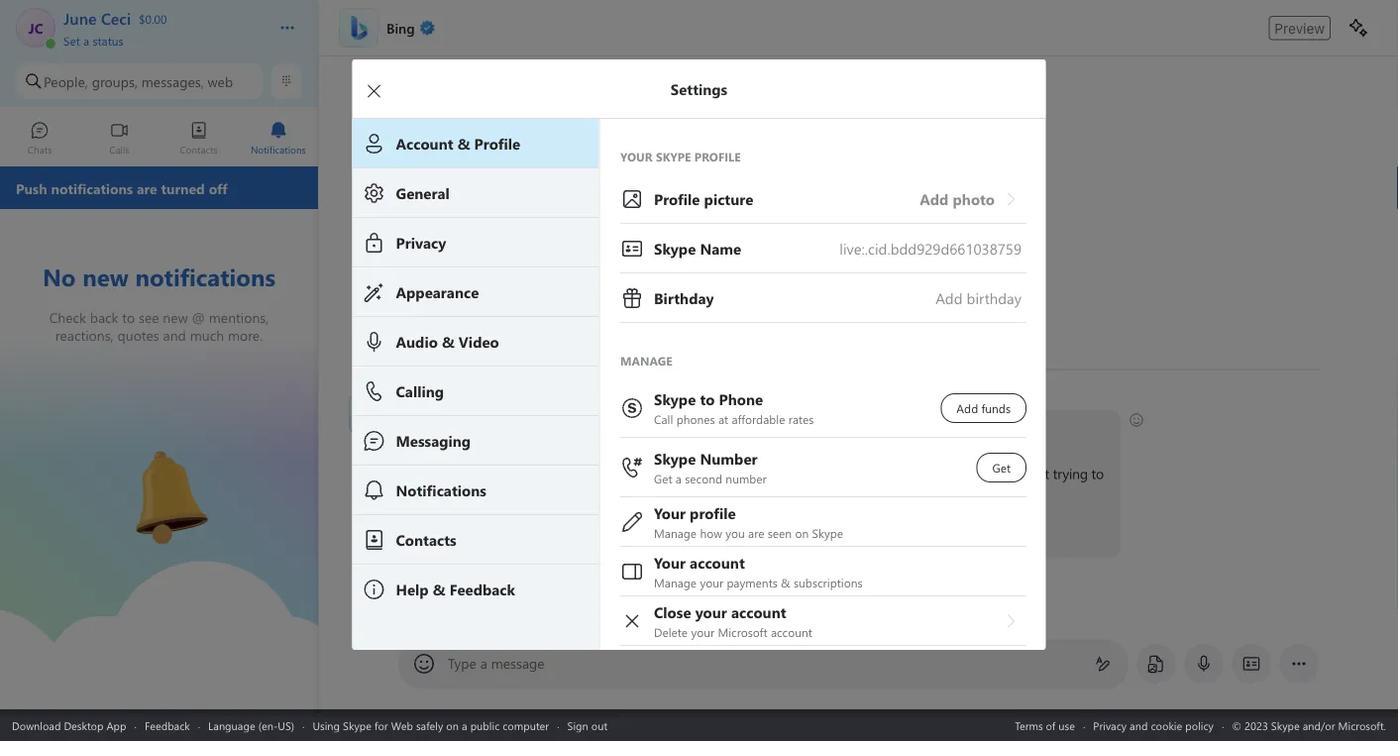 Task type: vqa. For each thing, say whether or not it's contained in the screenshot.
Trying at the right
yes



Task type: locate. For each thing, give the bounding box(es) containing it.
trying
[[1053, 464, 1088, 483]]

get left mad
[[913, 464, 933, 483]]

download desktop app link
[[12, 718, 126, 733]]

get
[[913, 464, 933, 483], [409, 486, 429, 504]]

something
[[772, 464, 835, 483]]

0 vertical spatial just
[[1028, 464, 1049, 483]]

don't
[[878, 464, 910, 483]]

report
[[897, 530, 934, 548]]

just inside i'm an ai preview, so i'm still learning. sometimes i might say something weird. don't get mad at me, i'm just trying to get better! if you want to start over, type
[[1028, 464, 1049, 483]]

at
[[966, 464, 978, 483]]

download desktop app
[[12, 718, 126, 733]]

0 horizontal spatial want
[[446, 530, 475, 548]]

cookie
[[1151, 718, 1183, 733]]

account & profile dialog
[[352, 59, 1076, 696]]

tab list
[[0, 112, 318, 166]]

sometimes
[[634, 464, 700, 483]]

a
[[83, 32, 89, 48], [938, 530, 944, 548], [717, 602, 723, 617], [480, 654, 487, 672], [462, 718, 467, 733]]

i'm right the me,
[[1007, 464, 1025, 483]]

skype
[[343, 718, 372, 733]]

i'm
[[409, 464, 428, 483], [534, 464, 552, 483], [1007, 464, 1025, 483]]

am
[[453, 392, 471, 408]]

help
[[573, 421, 599, 439]]

a inside button
[[717, 602, 723, 617]]

ai
[[449, 464, 462, 483]]

learning.
[[579, 464, 630, 483]]

want
[[446, 530, 475, 548], [713, 530, 742, 548]]

privacy and cookie policy link
[[1093, 718, 1214, 733]]

can
[[541, 421, 562, 439]]

1 horizontal spatial just
[[1028, 464, 1049, 483]]

1 horizontal spatial get
[[913, 464, 933, 483]]

0 horizontal spatial i
[[566, 421, 569, 439]]

language (en-us)
[[208, 718, 294, 733]]

live:.cid.bdd929d661038759 button
[[620, 224, 1026, 274]]

1 vertical spatial me
[[698, 602, 714, 617]]

1 horizontal spatial i
[[703, 464, 707, 483]]

terms of use
[[1015, 718, 1075, 733]]

1 vertical spatial just
[[872, 530, 893, 548]]

type a message
[[448, 654, 545, 672]]

to
[[1092, 464, 1104, 483], [479, 530, 491, 548], [745, 530, 758, 548]]

just
[[1028, 464, 1049, 483], [872, 530, 893, 548]]

weather?
[[840, 602, 886, 617]]

1 horizontal spatial want
[[713, 530, 742, 548]]

8:21
[[428, 392, 449, 408]]

download
[[12, 718, 61, 733]]

i right the can
[[566, 421, 569, 439]]

people, groups, messages, web button
[[16, 63, 263, 99]]

sign out
[[567, 718, 608, 733]]

1 horizontal spatial i'm
[[534, 464, 552, 483]]

(openhands)
[[1004, 528, 1078, 547]]

1 horizontal spatial me
[[789, 530, 808, 548]]

want down better!
[[446, 530, 475, 548]]

over,
[[525, 530, 552, 548]]

0 vertical spatial me
[[789, 530, 808, 548]]

what's the weather?
[[782, 602, 886, 617]]

and
[[1130, 718, 1148, 733]]

today?
[[628, 421, 667, 439]]

sign
[[567, 718, 588, 733]]

just left the "report" on the bottom of page
[[872, 530, 893, 548]]

you right the if
[[687, 530, 709, 548]]

want left give
[[713, 530, 742, 548]]

i'm left an
[[409, 464, 428, 483]]

me
[[789, 530, 808, 548], [698, 602, 714, 617]]

to right the trying
[[1092, 464, 1104, 483]]

live:.cid.bdd929d661038759
[[839, 239, 1021, 259]]

this
[[438, 421, 459, 439]]

to left give
[[745, 530, 758, 548]]

1 vertical spatial get
[[409, 486, 429, 504]]

say
[[749, 464, 768, 483]]

tell
[[678, 602, 695, 617]]

i left the 'might'
[[703, 464, 707, 483]]

and
[[648, 530, 673, 548]]

0 horizontal spatial you
[[421, 530, 443, 548]]

bing,
[[398, 392, 424, 408]]

you right if
[[421, 530, 443, 548]]

give
[[761, 530, 786, 548]]

using
[[313, 718, 340, 733]]

just left the trying
[[1028, 464, 1049, 483]]

i
[[566, 421, 569, 439], [703, 464, 707, 483]]

a left joke
[[717, 602, 723, 617]]

tell me a joke button
[[665, 594, 761, 625]]

tell me a joke
[[678, 602, 748, 617]]

you right help
[[602, 421, 624, 439]]

0 horizontal spatial i'm
[[409, 464, 428, 483]]

get left better!
[[409, 486, 429, 504]]

if
[[409, 530, 417, 548]]

web
[[208, 72, 233, 90]]

1 vertical spatial i
[[703, 464, 707, 483]]

me right give
[[789, 530, 808, 548]]

i'm right so
[[534, 464, 552, 483]]

me right the tell
[[698, 602, 714, 617]]

.
[[642, 530, 645, 548]]

of
[[1046, 718, 1056, 733]]

i'm an ai preview, so i'm still learning. sometimes i might say something weird. don't get mad at me, i'm just trying to get better! if you want to start over, type
[[409, 464, 1108, 548]]

0 horizontal spatial me
[[698, 602, 714, 617]]

me inside button
[[698, 602, 714, 617]]

to left start
[[479, 530, 491, 548]]

0 vertical spatial get
[[913, 464, 933, 483]]

0 horizontal spatial just
[[872, 530, 893, 548]]

start
[[495, 530, 521, 548]]

2 horizontal spatial i'm
[[1007, 464, 1025, 483]]

2 i'm from the left
[[534, 464, 552, 483]]

a right set
[[83, 32, 89, 48]]

1 want from the left
[[446, 530, 475, 548]]

(smileeyes)
[[673, 419, 738, 438]]

i inside i'm an ai preview, so i'm still learning. sometimes i might say something weird. don't get mad at me, i'm just trying to get better! if you want to start over, type
[[703, 464, 707, 483]]

preview
[[1275, 20, 1325, 36]]



Task type: describe. For each thing, give the bounding box(es) containing it.
newtopic . and if you want to give me feedback, just report a concern.
[[586, 530, 1002, 548]]

you inside i'm an ai preview, so i'm still learning. sometimes i might say something weird. don't get mad at me, i'm just trying to get better! if you want to start over, type
[[421, 530, 443, 548]]

2 want from the left
[[713, 530, 742, 548]]

set a status button
[[63, 28, 260, 48]]

inspire
[[587, 602, 622, 617]]

is
[[463, 421, 472, 439]]

0 vertical spatial i
[[566, 421, 569, 439]]

how
[[510, 421, 538, 439]]

inspire me! button
[[574, 594, 657, 625]]

policy
[[1186, 718, 1214, 733]]

safely
[[416, 718, 443, 733]]

want inside i'm an ai preview, so i'm still learning. sometimes i might say something weird. don't get mad at me, i'm just trying to get better! if you want to start over, type
[[446, 530, 475, 548]]

1 horizontal spatial to
[[745, 530, 758, 548]]

might
[[711, 464, 746, 483]]

me!
[[625, 602, 644, 617]]

hey, this is bing ! how can i help you today?
[[409, 421, 671, 439]]

3 i'm from the left
[[1007, 464, 1025, 483]]

bing, 8:21 am
[[398, 392, 471, 408]]

preview,
[[465, 464, 513, 483]]

mad
[[936, 464, 963, 483]]

status
[[93, 32, 123, 48]]

us)
[[278, 718, 294, 733]]

messages,
[[141, 72, 204, 90]]

what's
[[782, 602, 816, 617]]

desktop
[[64, 718, 104, 733]]

feedback
[[145, 718, 190, 733]]

people,
[[44, 72, 88, 90]]

set
[[63, 32, 80, 48]]

newtopic
[[586, 530, 642, 548]]

terms
[[1015, 718, 1043, 733]]

privacy
[[1093, 718, 1127, 733]]

on
[[446, 718, 459, 733]]

inspire me!
[[587, 602, 644, 617]]

sign out link
[[567, 718, 608, 733]]

0 horizontal spatial to
[[479, 530, 491, 548]]

using skype for web safely on a public computer
[[313, 718, 549, 733]]

!
[[503, 421, 507, 439]]

if
[[676, 530, 683, 548]]

privacy and cookie policy
[[1093, 718, 1214, 733]]

what's the weather? button
[[769, 594, 899, 625]]

app
[[106, 718, 126, 733]]

weird.
[[839, 464, 874, 483]]

web
[[391, 718, 413, 733]]

bing
[[475, 421, 503, 439]]

type
[[448, 654, 477, 672]]

out
[[591, 718, 608, 733]]

2 horizontal spatial to
[[1092, 464, 1104, 483]]

today heading
[[398, 347, 1319, 383]]

people, groups, messages, web
[[44, 72, 233, 90]]

use
[[1059, 718, 1075, 733]]

(en-
[[258, 718, 278, 733]]

the
[[820, 602, 836, 617]]

for
[[375, 718, 388, 733]]

terms of use link
[[1015, 718, 1075, 733]]

0 horizontal spatial get
[[409, 486, 429, 504]]

an
[[431, 464, 446, 483]]

using skype for web safely on a public computer link
[[313, 718, 549, 733]]

hey,
[[409, 421, 435, 439]]

still
[[556, 464, 576, 483]]

bell
[[100, 443, 125, 464]]

feedback,
[[812, 530, 869, 548]]

a right the "report" on the bottom of page
[[938, 530, 944, 548]]

computer
[[503, 718, 549, 733]]

better!
[[432, 486, 472, 504]]

public
[[470, 718, 500, 733]]

language (en-us) link
[[208, 718, 294, 733]]

1 i'm from the left
[[409, 464, 428, 483]]

language
[[208, 718, 255, 733]]

a right on
[[462, 718, 467, 733]]

concern.
[[948, 530, 998, 548]]

type
[[556, 530, 582, 548]]

groups,
[[92, 72, 138, 90]]

so
[[517, 464, 530, 483]]

a right type
[[480, 654, 487, 672]]

set a status
[[63, 32, 123, 48]]

Type a message text field
[[448, 654, 1079, 674]]

1 horizontal spatial you
[[602, 421, 624, 439]]

2 horizontal spatial you
[[687, 530, 709, 548]]

a inside button
[[83, 32, 89, 48]]



